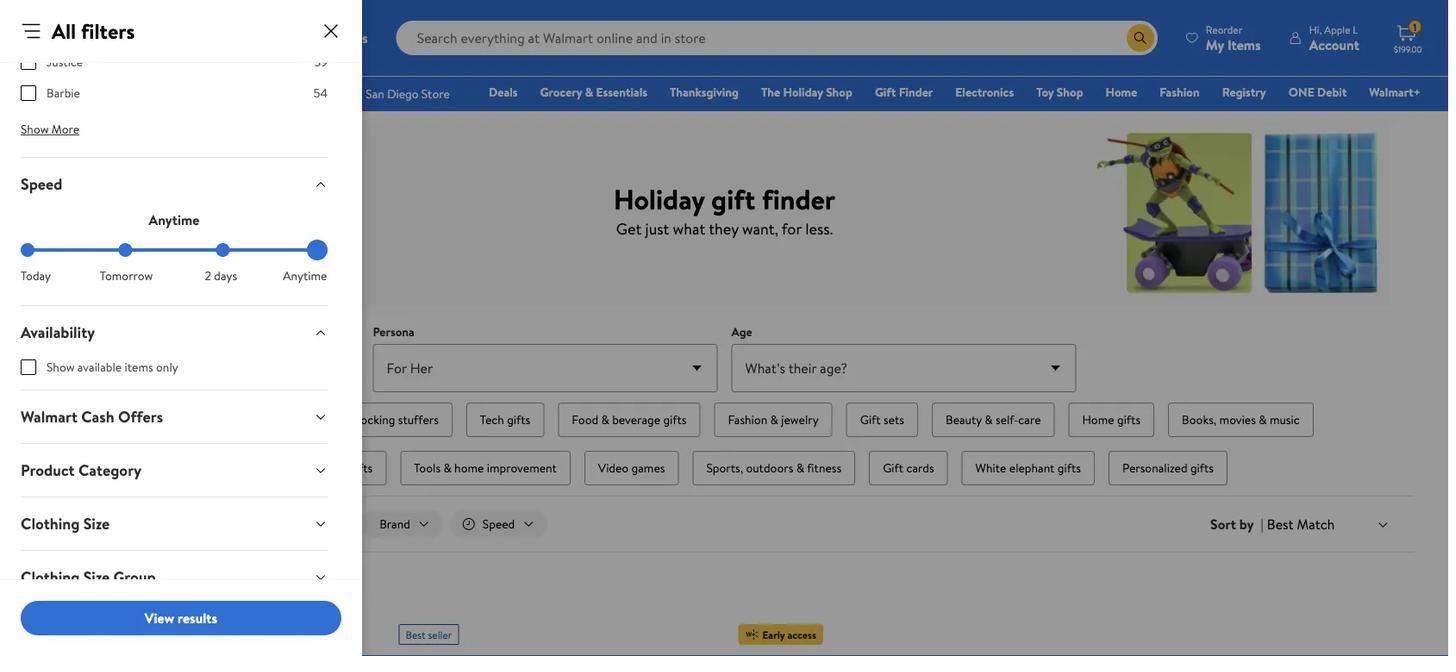 Task type: vqa. For each thing, say whether or not it's contained in the screenshot.
More
yes



Task type: describe. For each thing, give the bounding box(es) containing it.
holiday gift finder get just what they want, for less.
[[614, 180, 836, 240]]

none range field inside 'all filters' dialog
[[21, 248, 328, 252]]

books, movies & music list item
[[1165, 399, 1317, 441]]

sports, outdoors & fitness
[[707, 460, 842, 476]]

home
[[455, 460, 484, 476]]

& for food & beverage gifts
[[601, 411, 609, 428]]

price when purchased online
[[56, 602, 225, 621]]

all filters dialog
[[0, 0, 362, 656]]

fashion for fashion
[[1160, 84, 1200, 100]]

auto gifts button
[[307, 451, 387, 485]]

grocery & essentials link
[[533, 83, 655, 101]]

tools
[[414, 460, 441, 476]]

sets
[[884, 411, 905, 428]]

($27 value) mario badescu mini mist collection 5-piece holiday gift set image
[[399, 652, 649, 656]]

sports, outdoors & fitness list item
[[689, 448, 859, 489]]

clothing size group
[[21, 567, 156, 588]]

only
[[156, 359, 178, 376]]

books, movies & music
[[1182, 411, 1300, 428]]

beauty & self-care list item
[[929, 399, 1058, 441]]

holiday inside holiday gift finder get just what they want, for less.
[[614, 180, 705, 218]]

tech
[[480, 411, 504, 428]]

gift finder link
[[867, 83, 941, 101]]

product category
[[21, 460, 141, 481]]

fashion link
[[1152, 83, 1208, 101]]

items
[[125, 359, 153, 376]]

tech gifts
[[480, 411, 531, 428]]

deals link
[[481, 83, 526, 101]]

2 best seller from the left
[[406, 627, 452, 642]]

clothing for clothing size
[[21, 513, 80, 535]]

stocking stuffers list item
[[333, 399, 456, 441]]

white elephant gifts list item
[[959, 448, 1098, 489]]

gift for gift sets
[[860, 411, 881, 428]]

all filters inside dialog
[[52, 16, 135, 45]]

video games list item
[[581, 448, 682, 489]]

0 horizontal spatial anytime
[[149, 210, 200, 229]]

beverage
[[612, 411, 661, 428]]

finder for gift finder (1000+)
[[90, 565, 139, 589]]

2 days
[[205, 267, 237, 284]]

Anytime radio
[[314, 243, 328, 257]]

age
[[732, 323, 753, 340]]

clothing for clothing size group
[[21, 567, 80, 588]]

gift sets
[[860, 411, 905, 428]]

video games
[[598, 460, 665, 476]]

all filters inside button
[[88, 516, 136, 532]]

legal information image
[[232, 605, 246, 618]]

early
[[763, 627, 785, 642]]

2 best from the left
[[406, 627, 426, 642]]

stocking stuffers
[[350, 411, 439, 428]]

one
[[1289, 84, 1315, 100]]

justice
[[47, 53, 83, 70]]

2 seller from the left
[[428, 627, 452, 642]]

speed button
[[7, 158, 341, 210]]

walmart cash offers
[[21, 406, 163, 428]]

1 seller from the left
[[88, 627, 112, 642]]

gifts for auto gifts
[[349, 460, 373, 476]]

all inside dialog
[[52, 16, 76, 45]]

all filters button
[[56, 510, 155, 538]]

persona
[[373, 323, 415, 340]]

size for clothing size
[[83, 513, 110, 535]]

speed
[[21, 173, 62, 195]]

home link
[[1098, 83, 1145, 101]]

clothing size group button
[[7, 551, 341, 604]]

filters inside 'all filters' dialog
[[81, 16, 135, 45]]

gift cards
[[883, 460, 934, 476]]

auto
[[321, 460, 346, 476]]

availability button
[[7, 306, 341, 359]]

gift for gift finder
[[875, 84, 896, 100]]

close panel image
[[321, 21, 341, 41]]

show for show more
[[21, 121, 49, 137]]

personalized gifts button
[[1109, 451, 1228, 485]]

0 horizontal spatial registry
[[95, 25, 138, 42]]

purchased
[[125, 602, 186, 621]]

fashion & jewelry
[[728, 411, 819, 428]]

today
[[21, 267, 51, 284]]

white elephant gifts
[[976, 460, 1081, 476]]

& for fashion & jewelry
[[771, 411, 779, 428]]

Show available items only checkbox
[[21, 360, 36, 375]]

get
[[616, 218, 642, 240]]

personalized gifts
[[1123, 460, 1214, 476]]

holiday gift finder image
[[59, 120, 1390, 306]]

sports,
[[707, 460, 743, 476]]

toy
[[1037, 84, 1054, 100]]

& for grocery & essentials
[[585, 84, 593, 100]]

personalized gifts list item
[[1105, 448, 1231, 489]]

fitness
[[807, 460, 842, 476]]

fashion & jewelry list item
[[711, 399, 836, 441]]

when
[[90, 602, 121, 621]]

cards
[[907, 460, 934, 476]]

video games button
[[584, 451, 679, 485]]

gifts right "beverage"
[[663, 411, 687, 428]]

thanksgiving link
[[662, 83, 747, 101]]

they
[[709, 218, 739, 240]]

for
[[782, 218, 802, 240]]

sports, outdoors & fitness button
[[693, 451, 856, 485]]

gift finder (1000+)
[[56, 565, 189, 589]]

gift for gift cards
[[883, 460, 904, 476]]

days
[[214, 267, 237, 284]]

(1000+)
[[142, 569, 189, 588]]

top picks
[[149, 411, 197, 428]]

online
[[189, 602, 225, 621]]

electronics
[[956, 84, 1014, 100]]

one debit
[[1289, 84, 1347, 100]]

music
[[1270, 411, 1300, 428]]

clothing size button
[[7, 498, 341, 550]]

product
[[21, 460, 75, 481]]

walmart
[[21, 406, 78, 428]]

show more button
[[7, 116, 93, 143]]

0 vertical spatial holiday
[[783, 84, 823, 100]]



Task type: locate. For each thing, give the bounding box(es) containing it.
None checkbox
[[21, 54, 36, 70], [21, 85, 36, 101], [21, 54, 36, 70], [21, 85, 36, 101]]

size inside clothing size group dropdown button
[[83, 567, 110, 588]]

size up the when
[[83, 567, 110, 588]]

39
[[315, 53, 328, 70]]

home
[[1106, 84, 1138, 100], [1083, 411, 1115, 428]]

apple airpods pro (2nd generation) - lightning image
[[739, 652, 989, 656]]

1 vertical spatial holiday
[[614, 180, 705, 218]]

group
[[97, 399, 1352, 489]]

shop right toy
[[1057, 84, 1084, 100]]

filters inside all filters button
[[105, 516, 136, 532]]

books, movies & music button
[[1168, 403, 1314, 437]]

walmart+
[[1370, 84, 1421, 100]]

gifts inside list item
[[1058, 460, 1081, 476]]

& left fitness
[[796, 460, 805, 476]]

registry right gifts
[[95, 25, 138, 42]]

1 best from the left
[[66, 627, 86, 642]]

deals
[[489, 84, 518, 100]]

1 horizontal spatial best
[[406, 627, 426, 642]]

gifts up personalized
[[1117, 411, 1141, 428]]

2 shop from the left
[[1057, 84, 1084, 100]]

food & beverage gifts
[[572, 411, 687, 428]]

gifts inside list item
[[507, 411, 531, 428]]

sort by |
[[1211, 515, 1264, 534]]

1 horizontal spatial seller
[[428, 627, 452, 642]]

how fast do you want your order? option group
[[21, 243, 328, 284]]

0 vertical spatial registry
[[95, 25, 138, 42]]

0 vertical spatial size
[[83, 513, 110, 535]]

tech gifts button
[[466, 403, 544, 437]]

home gifts list item
[[1065, 399, 1158, 441]]

shop left gift finder
[[826, 84, 853, 100]]

category
[[78, 460, 141, 481]]

0 horizontal spatial best seller
[[66, 627, 112, 642]]

gift cards button
[[869, 451, 948, 485]]

all up justice
[[52, 16, 76, 45]]

tomorrow
[[100, 267, 153, 284]]

seller
[[88, 627, 112, 642], [428, 627, 452, 642]]

self-
[[996, 411, 1019, 428]]

& left self-
[[985, 411, 993, 428]]

1 vertical spatial registry
[[1222, 84, 1266, 100]]

fashion for fashion & jewelry
[[728, 411, 768, 428]]

anytime inside how fast do you want your order? option group
[[283, 267, 327, 284]]

auto gifts
[[321, 460, 373, 476]]

barbie
[[47, 85, 80, 101]]

auto gifts list item
[[304, 448, 390, 489]]

clothing inside dropdown button
[[21, 513, 80, 535]]

by
[[1240, 515, 1254, 534]]

home left fashion link
[[1106, 84, 1138, 100]]

show available items only
[[47, 359, 178, 376]]

filters
[[81, 16, 135, 45], [105, 516, 136, 532]]

all filters down category
[[88, 516, 136, 532]]

& for gifts & registry
[[84, 25, 92, 42]]

cash
[[81, 406, 114, 428]]

finder left electronics link
[[899, 84, 933, 100]]

1 horizontal spatial holiday
[[783, 84, 823, 100]]

home for home gifts
[[1083, 411, 1115, 428]]

home gifts
[[1083, 411, 1141, 428]]

group containing top picks
[[97, 399, 1352, 489]]

0 vertical spatial all
[[52, 16, 76, 45]]

clothing up price
[[21, 567, 80, 588]]

fashion
[[1160, 84, 1200, 100], [728, 411, 768, 428]]

sponsored
[[1329, 73, 1377, 88]]

essentials
[[596, 84, 648, 100]]

outdoors
[[746, 460, 794, 476]]

1 horizontal spatial all
[[88, 516, 102, 532]]

top picks list item
[[132, 399, 214, 441]]

1 vertical spatial fashion
[[728, 411, 768, 428]]

clothing down product
[[21, 513, 80, 535]]

1 best seller from the left
[[66, 627, 112, 642]]

all up clothing size group on the bottom left of the page
[[88, 516, 102, 532]]

tools & home improvement list item
[[397, 448, 574, 489]]

gifts for personalized gifts
[[1191, 460, 1214, 476]]

home inside button
[[1083, 411, 1115, 428]]

finder up the when
[[90, 565, 139, 589]]

show for show available items only
[[47, 359, 75, 376]]

54
[[314, 85, 328, 101]]

Tomorrow radio
[[118, 243, 132, 257]]

0 horizontal spatial all
[[52, 16, 76, 45]]

food
[[572, 411, 599, 428]]

finder
[[899, 84, 933, 100], [90, 565, 139, 589]]

show more
[[21, 121, 79, 137]]

games
[[632, 460, 665, 476]]

anytime
[[149, 210, 200, 229], [283, 267, 327, 284]]

clothing inside dropdown button
[[21, 567, 80, 588]]

view
[[145, 609, 174, 628]]

1 horizontal spatial fashion
[[1160, 84, 1200, 100]]

all filters up justice
[[52, 16, 135, 45]]

0 vertical spatial anytime
[[149, 210, 200, 229]]

view results button
[[21, 601, 341, 636]]

brand group
[[21, 0, 328, 116]]

video
[[598, 460, 629, 476]]

gift inside button
[[883, 460, 904, 476]]

all
[[52, 16, 76, 45], [88, 516, 102, 532]]

0 vertical spatial fashion
[[1160, 84, 1200, 100]]

product category button
[[7, 444, 341, 497]]

1 clothing from the top
[[21, 513, 80, 535]]

offers
[[118, 406, 163, 428]]

size for clothing size group
[[83, 567, 110, 588]]

anytime down the anytime 'radio'
[[283, 267, 327, 284]]

0 vertical spatial finder
[[899, 84, 933, 100]]

tech gifts list item
[[463, 399, 548, 441]]

1 horizontal spatial finder
[[899, 84, 933, 100]]

sort and filter section element
[[35, 497, 1415, 552]]

1 vertical spatial all
[[88, 516, 102, 532]]

2 clothing from the top
[[21, 567, 80, 588]]

home right care
[[1083, 411, 1115, 428]]

1 vertical spatial filters
[[105, 516, 136, 532]]

electronics link
[[948, 83, 1022, 101]]

grocery
[[540, 84, 582, 100]]

show inside button
[[21, 121, 49, 137]]

1 size from the top
[[83, 513, 110, 535]]

price
[[56, 602, 86, 621]]

None range field
[[21, 248, 328, 252]]

0 vertical spatial clothing
[[21, 513, 80, 535]]

1 vertical spatial clothing
[[21, 567, 80, 588]]

gift cards list item
[[866, 448, 952, 489]]

gift inside 'link'
[[875, 84, 896, 100]]

beauty & self-care
[[946, 411, 1041, 428]]

anytime up how fast do you want your order? option group
[[149, 210, 200, 229]]

gift
[[875, 84, 896, 100], [860, 411, 881, 428], [883, 460, 904, 476], [56, 565, 86, 589]]

white elephant gifts button
[[962, 451, 1095, 485]]

gift finder
[[875, 84, 933, 100]]

gifts for home gifts
[[1117, 411, 1141, 428]]

seller down the when
[[88, 627, 112, 642]]

& right grocery
[[585, 84, 593, 100]]

grocery & essentials
[[540, 84, 648, 100]]

Today radio
[[21, 243, 34, 257]]

seller up ($27 value) mario badescu mini mist collection 5-piece holiday gift set image
[[428, 627, 452, 642]]

gifts right the tech
[[507, 411, 531, 428]]

clothing
[[21, 513, 80, 535], [21, 567, 80, 588]]

& for beauty & self-care
[[985, 411, 993, 428]]

view results
[[145, 609, 217, 628]]

0 horizontal spatial best
[[66, 627, 86, 642]]

1 vertical spatial finder
[[90, 565, 139, 589]]

just
[[645, 218, 669, 240]]

fashion inside fashion & jewelry 'button'
[[728, 411, 768, 428]]

1 horizontal spatial anytime
[[283, 267, 327, 284]]

gift up price
[[56, 565, 86, 589]]

no boundaries juniors plaid faux sherpa shacket, sizes xs-xxxl image
[[1078, 652, 1328, 656]]

food & beverage gifts list item
[[555, 399, 704, 441]]

1 horizontal spatial best seller
[[406, 627, 452, 642]]

care
[[1019, 411, 1041, 428]]

gifts right auto
[[349, 460, 373, 476]]

home for home
[[1106, 84, 1138, 100]]

gift sets button
[[846, 403, 918, 437]]

show right show available items only checkbox at left
[[47, 359, 75, 376]]

& left music
[[1259, 411, 1267, 428]]

1 vertical spatial home
[[1083, 411, 1115, 428]]

available
[[77, 359, 122, 376]]

&
[[84, 25, 92, 42], [585, 84, 593, 100], [601, 411, 609, 428], [771, 411, 779, 428], [985, 411, 993, 428], [1259, 411, 1267, 428], [444, 460, 452, 476], [796, 460, 805, 476]]

early access
[[763, 627, 816, 642]]

Walmart Site-Wide search field
[[396, 21, 1158, 55]]

0 horizontal spatial finder
[[90, 565, 139, 589]]

gift left cards
[[883, 460, 904, 476]]

None radio
[[216, 243, 230, 257]]

gift left "sets"
[[860, 411, 881, 428]]

finder for gift finder
[[899, 84, 933, 100]]

gifts & registry link
[[56, 25, 138, 42]]

books,
[[1182, 411, 1217, 428]]

walmart image
[[28, 24, 140, 52]]

& for tools & home improvement
[[444, 460, 452, 476]]

1 vertical spatial size
[[83, 567, 110, 588]]

the holiday shop
[[761, 84, 853, 100]]

registry left 'one'
[[1222, 84, 1266, 100]]

filters up "gift finder (1000+)"
[[105, 516, 136, 532]]

fashion left jewelry in the bottom right of the page
[[728, 411, 768, 428]]

finder inside 'link'
[[899, 84, 933, 100]]

& right gifts
[[84, 25, 92, 42]]

0 horizontal spatial shop
[[826, 84, 853, 100]]

0 vertical spatial show
[[21, 121, 49, 137]]

0 vertical spatial all filters
[[52, 16, 135, 45]]

& left jewelry in the bottom right of the page
[[771, 411, 779, 428]]

all inside button
[[88, 516, 102, 532]]

stuffers
[[398, 411, 439, 428]]

& inside 'button'
[[771, 411, 779, 428]]

best seller
[[66, 627, 112, 642], [406, 627, 452, 642]]

gift for gift finder (1000+)
[[56, 565, 86, 589]]

0 horizontal spatial holiday
[[614, 180, 705, 218]]

size inside clothing size dropdown button
[[83, 513, 110, 535]]

home gifts button
[[1069, 403, 1155, 437]]

top
[[149, 411, 168, 428]]

the holiday shop link
[[754, 83, 860, 101]]

list item
[[221, 399, 326, 441]]

0 vertical spatial filters
[[81, 16, 135, 45]]

1 vertical spatial anytime
[[283, 267, 327, 284]]

show left more
[[21, 121, 49, 137]]

gift inside button
[[860, 411, 881, 428]]

gift right the holiday shop
[[875, 84, 896, 100]]

walmart cash offers button
[[7, 391, 341, 443]]

0 horizontal spatial seller
[[88, 627, 112, 642]]

& right tools
[[444, 460, 452, 476]]

picks
[[171, 411, 197, 428]]

size up clothing size group on the bottom left of the page
[[83, 513, 110, 535]]

group
[[113, 567, 156, 588]]

gift sets list item
[[843, 399, 922, 441]]

best
[[66, 627, 86, 642], [406, 627, 426, 642]]

less.
[[806, 218, 833, 240]]

0 horizontal spatial fashion
[[728, 411, 768, 428]]

& inside button
[[601, 411, 609, 428]]

0 vertical spatial home
[[1106, 84, 1138, 100]]

debit
[[1318, 84, 1347, 100]]

fashion right the home link
[[1160, 84, 1200, 100]]

filters up justice
[[81, 16, 135, 45]]

stocking
[[350, 411, 395, 428]]

1 shop from the left
[[826, 84, 853, 100]]

gifts for tech gifts
[[507, 411, 531, 428]]

elephant
[[1010, 460, 1055, 476]]

2 size from the top
[[83, 567, 110, 588]]

gifts right personalized
[[1191, 460, 1214, 476]]

fashion inside fashion link
[[1160, 84, 1200, 100]]

1
[[1413, 20, 1417, 34]]

1 horizontal spatial shop
[[1057, 84, 1084, 100]]

gifts right elephant
[[1058, 460, 1081, 476]]

1 horizontal spatial registry
[[1222, 84, 1266, 100]]

none radio inside how fast do you want your order? option group
[[216, 243, 230, 257]]

tools & home improvement
[[414, 460, 557, 476]]

& right food
[[601, 411, 609, 428]]

gifts & registry
[[56, 25, 138, 42]]

tools & home improvement button
[[400, 451, 571, 485]]

Search search field
[[396, 21, 1158, 55]]

beauty & self-care button
[[932, 403, 1055, 437]]

1 vertical spatial show
[[47, 359, 75, 376]]

toy shop link
[[1029, 83, 1091, 101]]

results
[[178, 609, 217, 628]]

1 vertical spatial all filters
[[88, 516, 136, 532]]

gifts
[[56, 25, 81, 42]]



